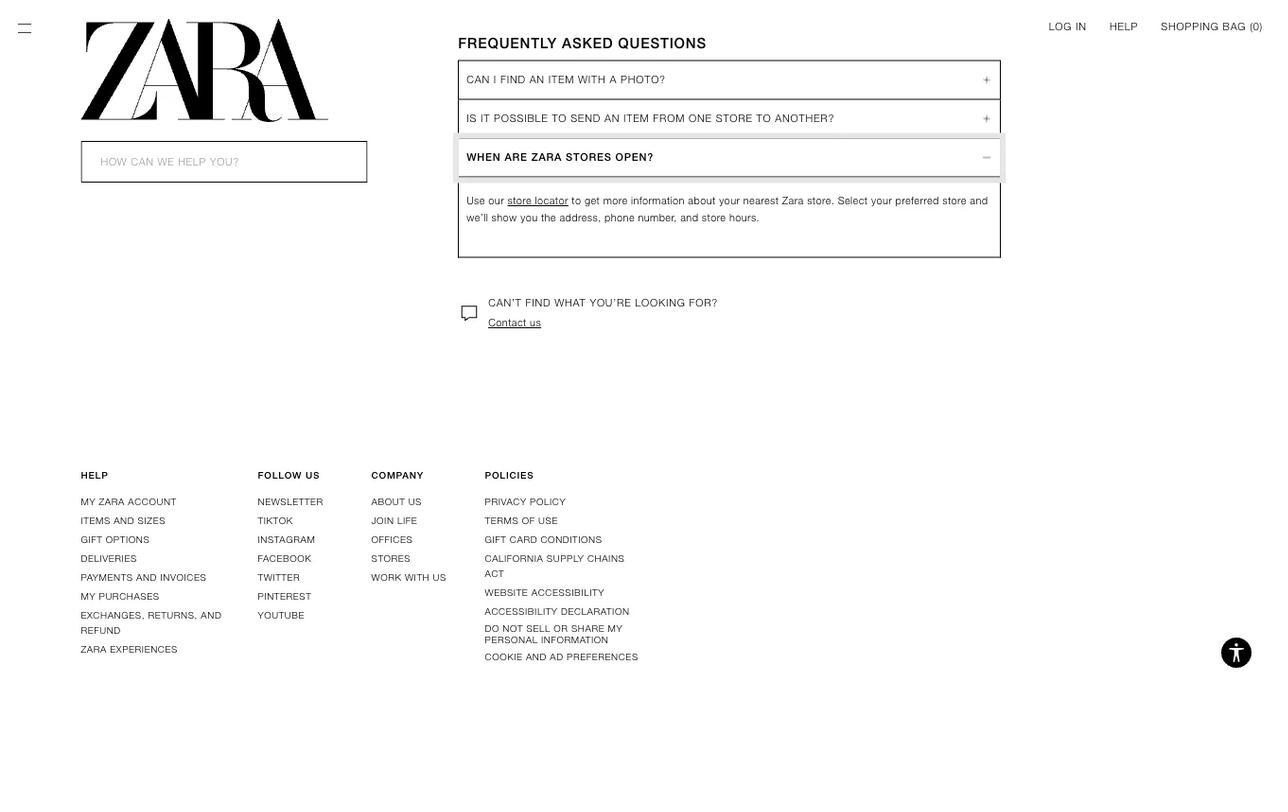 Task type: vqa. For each thing, say whether or not it's contained in the screenshot.
1st MY from the bottom of the my zara account items and sizes gift options deliveries payments and invoices my purchases exchanges, returns, and refund zara experiences
yes



Task type: locate. For each thing, give the bounding box(es) containing it.
0 vertical spatial my
[[81, 496, 96, 508]]

your up hours.
[[720, 195, 741, 207]]

2 vertical spatial and
[[526, 652, 547, 663]]

store.
[[808, 195, 835, 207]]

california
[[485, 553, 544, 564]]

zara
[[532, 151, 563, 163], [99, 496, 125, 508], [81, 644, 107, 655]]

deliveries link
[[81, 553, 137, 564]]

information
[[541, 635, 609, 646]]

stores
[[566, 151, 612, 163]]

0 horizontal spatial and
[[114, 515, 135, 527]]

stores link
[[372, 553, 411, 564]]

(
[[1251, 20, 1254, 32]]

frequently asked questions
[[458, 34, 707, 51]]

1 horizontal spatial and
[[681, 212, 699, 224]]

are
[[505, 151, 528, 163]]

terms of use link
[[485, 515, 558, 527]]

1 vertical spatial my
[[81, 591, 96, 602]]

my
[[608, 623, 623, 635]]

and up purchases on the bottom
[[136, 572, 157, 583]]

with
[[405, 572, 430, 583]]

nearest
[[744, 195, 779, 207]]

to
[[572, 195, 582, 207]]

privacy policy terms of use gift card conditions california supply chains act website accessibility accessibility declaration do not sell or share my personal information cookie and ad preferences
[[485, 496, 639, 663]]

2 your from the left
[[872, 195, 893, 207]]

can't
[[489, 297, 522, 309]]

help
[[1110, 20, 1139, 32], [81, 470, 109, 481]]

and down less image
[[971, 195, 989, 207]]

1 vertical spatial and
[[136, 572, 157, 583]]

address,
[[560, 212, 602, 224]]

less image
[[982, 146, 993, 169]]

and down 'about'
[[681, 212, 699, 224]]

you
[[521, 212, 538, 224]]

not
[[503, 623, 524, 635]]

personal
[[485, 635, 538, 646]]

zara
[[783, 195, 804, 207]]

zara down the refund
[[81, 644, 107, 655]]

your
[[720, 195, 741, 207], [872, 195, 893, 207]]

0 horizontal spatial your
[[720, 195, 741, 207]]

pinterest link
[[258, 591, 312, 602]]

help right in
[[1110, 20, 1139, 32]]

to get more information about your nearest zara store. select your preferred store and we'll show you the address, phone number, and store hours.
[[467, 195, 992, 224]]

and left ad
[[526, 652, 547, 663]]

my down "payments"
[[81, 591, 96, 602]]

us down find
[[530, 317, 542, 329]]

facebook
[[258, 553, 312, 564]]

privacy
[[485, 496, 527, 508]]

our
[[489, 195, 505, 207]]

you're
[[590, 297, 632, 309]]

help up my zara account link
[[81, 470, 109, 481]]

number,
[[638, 212, 678, 224]]

us right follow
[[306, 470, 320, 481]]

and up "options"
[[114, 515, 135, 527]]

zara up "items and sizes" link
[[99, 496, 125, 508]]

exchanges, returns, and refund link
[[81, 610, 222, 636]]

about us join life offices stores work with us
[[372, 496, 447, 583]]

accessibility up not
[[485, 606, 558, 617]]

returns,
[[148, 610, 198, 621]]

life
[[398, 515, 418, 527]]

we'll
[[467, 212, 489, 224]]

1 vertical spatial and
[[681, 212, 699, 224]]

zara right are
[[532, 151, 563, 163]]

store locator link
[[508, 195, 569, 207]]

2 my from the top
[[81, 591, 96, 602]]

work with us link
[[372, 572, 447, 583]]

0 status
[[1254, 20, 1260, 32]]

instagram link
[[258, 534, 316, 546]]

supply
[[547, 553, 585, 564]]

refund
[[81, 625, 121, 636]]

options
[[106, 534, 150, 546]]

about
[[689, 195, 716, 207]]

of
[[522, 515, 535, 527]]

2 horizontal spatial and
[[201, 610, 222, 621]]

accessibility up accessibility declaration link
[[532, 587, 605, 599]]

chains
[[588, 553, 625, 564]]

us
[[530, 317, 542, 329], [306, 470, 320, 481], [409, 496, 422, 508], [433, 572, 447, 583]]

log in link
[[1049, 19, 1088, 34]]

my up items
[[81, 496, 96, 508]]

2 horizontal spatial and
[[971, 195, 989, 207]]

1 vertical spatial accessibility
[[485, 606, 558, 617]]

the
[[541, 212, 557, 224]]

follow us
[[258, 470, 320, 481]]

offices
[[372, 534, 413, 546]]

phone
[[605, 212, 635, 224]]

store down 'about'
[[702, 212, 727, 224]]

store right the preferred
[[943, 195, 967, 207]]

and inside privacy policy terms of use gift card conditions california supply chains act website accessibility accessibility declaration do not sell or share my personal information cookie and ad preferences
[[526, 652, 547, 663]]

pinterest
[[258, 591, 312, 602]]

for?
[[690, 297, 718, 309]]

my purchases link
[[81, 591, 160, 602]]

questions
[[618, 34, 707, 51]]

newsletter
[[258, 496, 324, 508]]

work
[[372, 572, 402, 583]]

tiktok link
[[258, 515, 293, 527]]

2 vertical spatial and
[[201, 610, 222, 621]]

1 horizontal spatial help
[[1110, 20, 1139, 32]]

0 horizontal spatial and
[[526, 652, 547, 663]]

terms
[[485, 515, 519, 527]]

twitter
[[258, 572, 300, 583]]

0 horizontal spatial help
[[81, 470, 109, 481]]

gift options link
[[81, 534, 150, 546]]

and
[[971, 195, 989, 207], [681, 212, 699, 224], [526, 652, 547, 663]]

2 vertical spatial zara
[[81, 644, 107, 655]]

1 horizontal spatial your
[[872, 195, 893, 207]]

1 vertical spatial help
[[81, 470, 109, 481]]

0 vertical spatial and
[[114, 515, 135, 527]]

ad
[[550, 652, 564, 663]]

conditions
[[541, 534, 603, 546]]

payments
[[81, 572, 133, 583]]

0 vertical spatial zara
[[532, 151, 563, 163]]

your right select
[[872, 195, 893, 207]]

and right the returns,
[[201, 610, 222, 621]]

join life link
[[372, 515, 418, 527]]

when are zara stores open?
[[467, 151, 654, 163]]

act
[[485, 568, 505, 580]]

store up you on the left top
[[508, 195, 532, 207]]



Task type: describe. For each thing, give the bounding box(es) containing it.
when
[[467, 151, 501, 163]]

more
[[604, 195, 628, 207]]

contact
[[489, 317, 527, 329]]

zara inside dropdown button
[[532, 151, 563, 163]]

0
[[1254, 20, 1260, 32]]

gift card conditions link
[[485, 534, 603, 546]]

twitter link
[[258, 572, 300, 583]]

preferences
[[567, 652, 639, 663]]

use
[[539, 515, 558, 527]]

1 horizontal spatial store
[[702, 212, 727, 224]]

cookie and ad preferences button
[[485, 652, 639, 663]]

experiences
[[110, 644, 178, 655]]

sell
[[527, 623, 551, 635]]

declaration
[[561, 606, 630, 617]]

what
[[555, 297, 586, 309]]

accessibility declaration link
[[485, 606, 630, 617]]

policies
[[485, 470, 534, 481]]

invoices
[[160, 572, 207, 583]]

youtube link
[[258, 610, 305, 621]]

log in
[[1049, 20, 1088, 32]]

newsletter tiktok instagram facebook twitter pinterest youtube
[[258, 496, 324, 621]]

in
[[1076, 20, 1088, 32]]

open?
[[616, 151, 654, 163]]

How can we help you? search field
[[81, 141, 368, 183]]

locator
[[535, 195, 569, 207]]

about
[[372, 496, 405, 508]]

1 my from the top
[[81, 496, 96, 508]]

us inside can't find what you're looking for? contact us
[[530, 317, 542, 329]]

gift
[[485, 534, 507, 546]]

1 vertical spatial zara
[[99, 496, 125, 508]]

asked
[[562, 34, 614, 51]]

0 vertical spatial accessibility
[[532, 587, 605, 599]]

or
[[554, 623, 569, 635]]

hours.
[[730, 212, 760, 224]]

account
[[128, 496, 177, 508]]

share
[[572, 623, 605, 635]]

website accessibility link
[[485, 587, 605, 599]]

privacy policy link
[[485, 496, 566, 508]]

help link
[[1110, 19, 1139, 34]]

use our store locator
[[467, 195, 569, 207]]

us up life
[[409, 496, 422, 508]]

instagram
[[258, 534, 316, 546]]

can't find what you're looking for? contact us
[[489, 297, 718, 329]]

items
[[81, 515, 111, 527]]

card
[[510, 534, 538, 546]]

policy
[[530, 496, 566, 508]]

show
[[492, 212, 518, 224]]

stores
[[372, 553, 411, 564]]

0 vertical spatial help
[[1110, 20, 1139, 32]]

payments and invoices link
[[81, 572, 207, 583]]

tiktok
[[258, 515, 293, 527]]

bag
[[1224, 20, 1247, 32]]

0 vertical spatial and
[[971, 195, 989, 207]]

join
[[372, 515, 394, 527]]

2 horizontal spatial store
[[943, 195, 967, 207]]

purchases
[[99, 591, 160, 602]]

my zara account link
[[81, 496, 177, 508]]

1 your from the left
[[720, 195, 741, 207]]

zara logo united states. image
[[81, 19, 329, 122]]

company
[[372, 470, 424, 481]]

shopping
[[1162, 20, 1220, 32]]

use
[[467, 195, 486, 207]]

gift
[[81, 534, 103, 546]]

us right with
[[433, 572, 447, 583]]

sizes
[[138, 515, 166, 527]]

1 horizontal spatial and
[[136, 572, 157, 583]]

get
[[585, 195, 600, 207]]

open menu image
[[15, 19, 34, 38]]

about us link
[[372, 496, 422, 508]]

when are zara stores open? button
[[459, 139, 1001, 177]]

0 horizontal spatial store
[[508, 195, 532, 207]]

select
[[838, 195, 868, 207]]

facebook link
[[258, 553, 312, 564]]

my zara account items and sizes gift options deliveries payments and invoices my purchases exchanges, returns, and refund zara experiences
[[81, 496, 222, 655]]

items and sizes link
[[81, 515, 166, 527]]

find
[[526, 297, 551, 309]]

preferred
[[896, 195, 940, 207]]

exchanges,
[[81, 610, 145, 621]]

zara experiences link
[[81, 644, 178, 655]]

follow
[[258, 470, 302, 481]]

newsletter link
[[258, 496, 324, 508]]

accessibility image
[[1218, 634, 1256, 672]]



